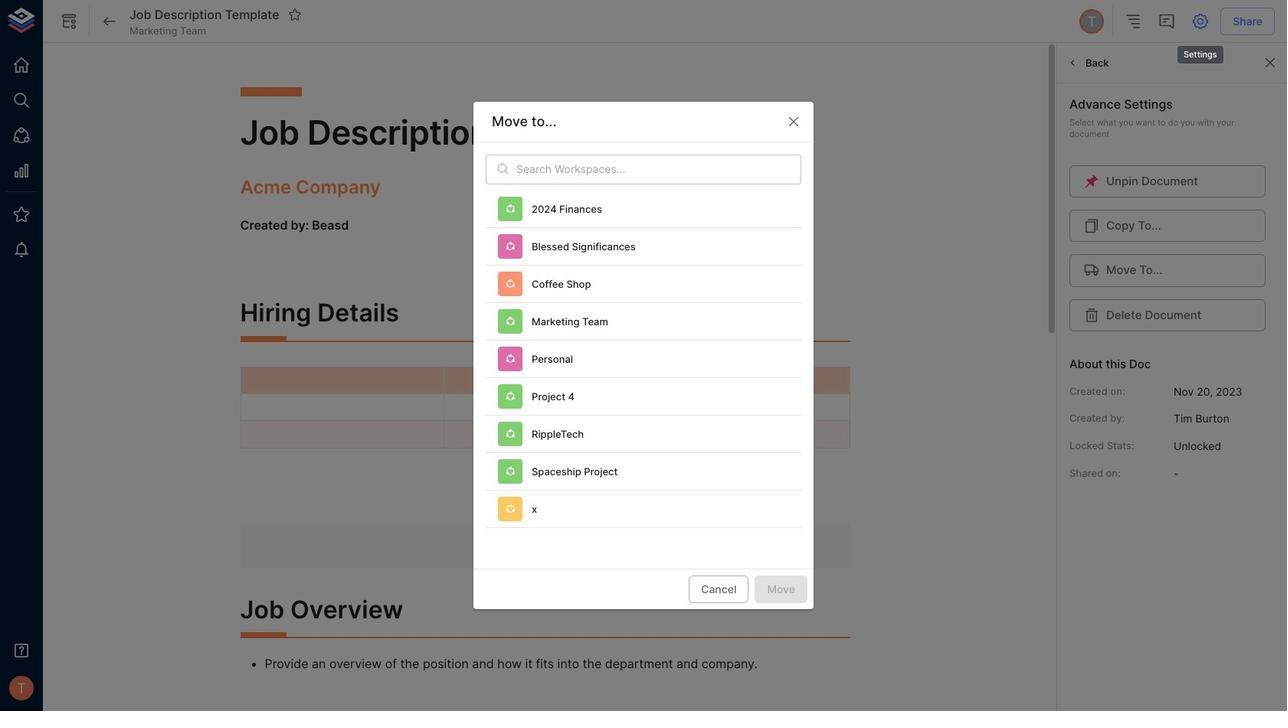 Task type: describe. For each thing, give the bounding box(es) containing it.
table of contents image
[[1124, 12, 1143, 31]]

show wiki image
[[60, 12, 78, 31]]

comments image
[[1158, 12, 1176, 31]]



Task type: locate. For each thing, give the bounding box(es) containing it.
settings image
[[1192, 12, 1210, 31]]

favorite image
[[288, 8, 302, 21]]

tooltip
[[1176, 35, 1225, 65]]

dialog
[[474, 102, 814, 610]]

go back image
[[100, 12, 119, 31]]

Search Workspaces... text field
[[516, 154, 802, 184]]



Task type: vqa. For each thing, say whether or not it's contained in the screenshot.
1st help image from the top of the page
no



